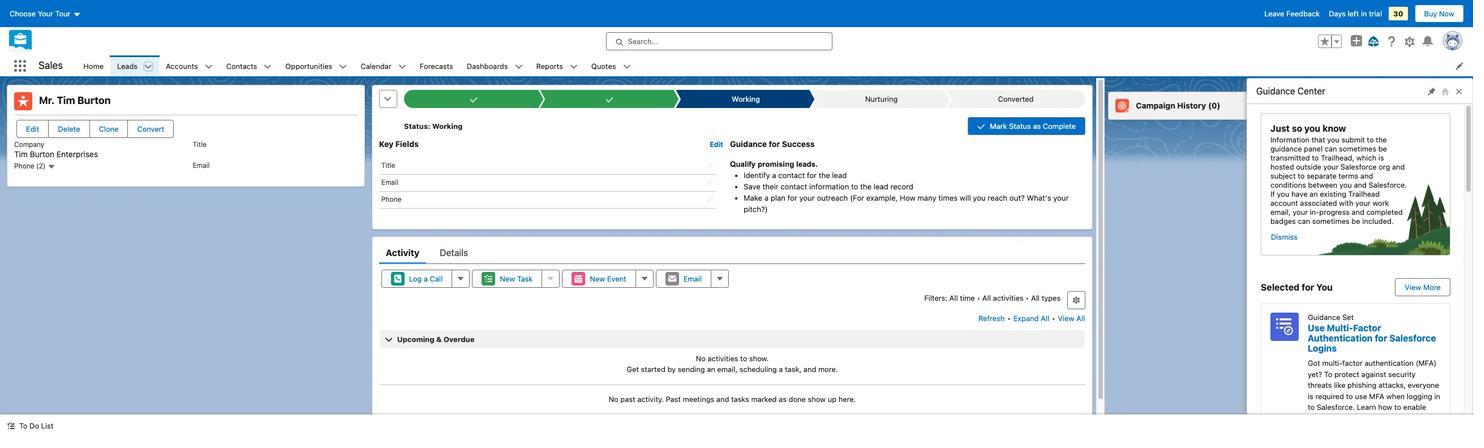 Task type: locate. For each thing, give the bounding box(es) containing it.
0 vertical spatial email
[[193, 161, 210, 170]]

phone inside dropdown button
[[14, 162, 34, 170]]

to left show. in the bottom of the page
[[740, 354, 747, 363]]

choose your tour
[[10, 9, 70, 18]]

group
[[1318, 35, 1342, 48]]

1 horizontal spatial email
[[381, 178, 398, 187]]

0 vertical spatial phone
[[14, 162, 34, 170]]

your left in-
[[1293, 208, 1308, 217]]

expand
[[1013, 314, 1039, 323]]

be
[[1378, 144, 1387, 153], [1352, 217, 1360, 226]]

list
[[41, 422, 53, 431]]

1 vertical spatial as
[[779, 395, 787, 404]]

0 horizontal spatial tim
[[14, 149, 28, 159]]

burton inside "company tim burton enterprises"
[[30, 149, 54, 159]]

to inside qualify promising leads. identify a contact for the lead save their contact information to the lead record make a plan for your outreach (for example, how many times will you reach out? what's your pitch?)
[[851, 182, 858, 191]]

0 horizontal spatial view
[[1058, 314, 1074, 323]]

search... button
[[606, 32, 832, 50]]

a inside no activities to show. get started by sending an email, scheduling a task, and more.
[[779, 365, 783, 374]]

the up which
[[1376, 135, 1387, 144]]

contact up "plan"
[[781, 182, 807, 191]]

2 vertical spatial email
[[684, 274, 702, 283]]

0 horizontal spatial phone
[[14, 162, 34, 170]]

0 horizontal spatial burton
[[30, 149, 54, 159]]

dismiss button
[[1271, 228, 1298, 246]]

accounts list item
[[159, 55, 219, 76]]

tim
[[57, 95, 75, 106], [14, 149, 28, 159]]

for right "plan"
[[788, 193, 797, 202]]

submit
[[1342, 135, 1365, 144]]

text default image
[[144, 63, 152, 71], [205, 63, 213, 71], [339, 63, 347, 71], [47, 163, 55, 171]]

associated
[[1300, 199, 1337, 208]]

1 horizontal spatial email,
[[1271, 208, 1291, 217]]

guidance up use at the bottom right of page
[[1308, 313, 1340, 322]]

an right have
[[1310, 190, 1318, 199]]

new inside new task button
[[500, 274, 515, 283]]

0 vertical spatial salesforce
[[1341, 162, 1377, 171]]

home link
[[77, 55, 110, 76]]

view left more
[[1405, 283, 1421, 292]]

1 horizontal spatial tim
[[57, 95, 75, 106]]

phone up activity on the bottom left of the page
[[381, 195, 401, 204]]

sometimes down associated
[[1312, 217, 1350, 226]]

list
[[77, 55, 1473, 76]]

text default image
[[264, 63, 272, 71], [398, 63, 406, 71], [1449, 99, 1457, 107], [7, 422, 15, 430]]

1 horizontal spatial is
[[1379, 153, 1384, 162]]

1 horizontal spatial salesforce.
[[1369, 181, 1407, 190]]

1 vertical spatial be
[[1352, 217, 1360, 226]]

all left types
[[1031, 294, 1040, 303]]

2 horizontal spatial the
[[1376, 135, 1387, 144]]

a right log
[[424, 274, 428, 283]]

to inside "button"
[[19, 422, 27, 431]]

1 vertical spatial the
[[819, 171, 830, 180]]

reports
[[536, 61, 563, 70]]

0 horizontal spatial salesforce.
[[1317, 403, 1355, 412]]

1 horizontal spatial phone
[[381, 195, 401, 204]]

and inside guidance set use multi-factor authentication for salesforce logins got multi-factor authentication (mfa) yet? to protect against security threats like phishing attacks, everyone is required to use mfa when logging in to salesforce. learn how to enable mfa for your users now — and understand what to expect when salesforce automatically enab
[[1399, 414, 1412, 423]]

status inside button
[[1009, 122, 1031, 131]]

0 horizontal spatial new
[[500, 274, 515, 283]]

in right left
[[1361, 9, 1367, 18]]

0 vertical spatial email,
[[1271, 208, 1291, 217]]

0 horizontal spatial activities
[[708, 354, 738, 363]]

you down know
[[1327, 135, 1340, 144]]

1 horizontal spatial in
[[1434, 392, 1440, 401]]

meetings
[[683, 395, 714, 404]]

no up "sending"
[[696, 354, 706, 363]]

you right will
[[973, 193, 986, 202]]

in down everyone
[[1434, 392, 1440, 401]]

phone (2) button
[[14, 162, 55, 171]]

no activities to show. get started by sending an email, scheduling a task, and more.
[[627, 354, 838, 374]]

now
[[1375, 414, 1389, 423]]

key fields
[[379, 139, 419, 149]]

status up fields
[[404, 122, 428, 131]]

0 horizontal spatial no
[[609, 395, 618, 404]]

opportunities list item
[[279, 55, 354, 76]]

edit up company at the top of page
[[26, 125, 39, 134]]

can right badges
[[1298, 217, 1310, 226]]

burton up (2)
[[30, 149, 54, 159]]

can right panel at the right top of page
[[1325, 144, 1337, 153]]

1 horizontal spatial status
[[1009, 122, 1031, 131]]

0 horizontal spatial in
[[1361, 9, 1367, 18]]

search...
[[628, 37, 658, 46]]

0 horizontal spatial can
[[1298, 217, 1310, 226]]

leads list item
[[110, 55, 159, 76]]

0 horizontal spatial to
[[19, 422, 27, 431]]

1 vertical spatial phone
[[381, 195, 401, 204]]

2 vertical spatial guidance
[[1308, 313, 1340, 322]]

mr. tim burton
[[39, 95, 111, 106]]

quotes list item
[[585, 55, 638, 76]]

their
[[763, 182, 779, 191]]

1 horizontal spatial mfa
[[1369, 392, 1384, 401]]

status right mark
[[1009, 122, 1031, 131]]

new event
[[590, 274, 626, 283]]

buy now
[[1424, 9, 1454, 18]]

0 vertical spatial in
[[1361, 9, 1367, 18]]

tim down company at the top of page
[[14, 149, 28, 159]]

activities down upcoming & overdue dropdown button
[[708, 354, 738, 363]]

view down types
[[1058, 314, 1074, 323]]

1 horizontal spatial to
[[1324, 370, 1332, 379]]

1 vertical spatial view
[[1058, 314, 1074, 323]]

salesforce up (mfa)
[[1390, 333, 1436, 344]]

clone button
[[89, 120, 128, 138]]

1 horizontal spatial as
[[1033, 122, 1041, 131]]

text default image inside accounts list item
[[205, 63, 213, 71]]

1 horizontal spatial be
[[1378, 144, 1387, 153]]

burton
[[77, 95, 111, 106], [30, 149, 54, 159]]

new left event
[[590, 274, 605, 283]]

the up (for
[[860, 182, 872, 191]]

how
[[1378, 403, 1392, 412]]

days left in trial
[[1329, 9, 1382, 18]]

0 horizontal spatial an
[[707, 365, 715, 374]]

0 vertical spatial is
[[1379, 153, 1384, 162]]

burton up clone
[[77, 95, 111, 106]]

0 vertical spatial be
[[1378, 144, 1387, 153]]

when
[[1386, 392, 1405, 401], [1402, 425, 1420, 434]]

to left do
[[19, 422, 27, 431]]

0 vertical spatial title
[[193, 140, 207, 149]]

an right "sending"
[[707, 365, 715, 374]]

yet?
[[1308, 370, 1322, 379]]

salesforce.
[[1369, 181, 1407, 190], [1317, 403, 1355, 412]]

be down with
[[1352, 217, 1360, 226]]

to left the use in the bottom right of the page
[[1346, 392, 1353, 401]]

if
[[1271, 190, 1275, 199]]

salesforce. down required
[[1317, 403, 1355, 412]]

text default image inside leads list item
[[144, 63, 152, 71]]

is right which
[[1379, 153, 1384, 162]]

1 vertical spatial to
[[19, 422, 27, 431]]

1 vertical spatial salesforce.
[[1317, 403, 1355, 412]]

to up (for
[[851, 182, 858, 191]]

salesforce left org
[[1341, 162, 1377, 171]]

included.
[[1362, 217, 1394, 226]]

tab list
[[379, 241, 1086, 264]]

users
[[1354, 414, 1373, 423]]

leave feedback link
[[1264, 9, 1320, 18]]

1 vertical spatial guidance
[[730, 139, 767, 149]]

text default image right leads
[[144, 63, 152, 71]]

trial
[[1369, 9, 1382, 18]]

0 horizontal spatial status
[[404, 122, 428, 131]]

edit
[[26, 125, 39, 134], [710, 140, 723, 149]]

0 vertical spatial activities
[[993, 294, 1024, 303]]

1 vertical spatial is
[[1308, 392, 1313, 401]]

tim inside "company tim burton enterprises"
[[14, 149, 28, 159]]

all right time
[[982, 294, 991, 303]]

dismiss
[[1271, 233, 1298, 242]]

salesforce inside just so you know information that you submit to the guidance panel can sometimes be transmitted to trailhead, which is hosted outside your salesforce org and subject to separate terms and conditions between you and salesforce. if you have an existing trailhead account associated with your work email, your in-progress and completed badges can sometimes be included.
[[1341, 162, 1377, 171]]

1 horizontal spatial no
[[696, 354, 706, 363]]

is inside just so you know information that you submit to the guidance panel can sometimes be transmitted to trailhead, which is hosted outside your salesforce org and subject to separate terms and conditions between you and salesforce. if you have an existing trailhead account associated with your work email, your in-progress and completed badges can sometimes be included.
[[1379, 153, 1384, 162]]

new inside new event button
[[590, 274, 605, 283]]

text default image inside 'calendar' list item
[[398, 63, 406, 71]]

edit down path options list box on the top of the page
[[710, 140, 723, 149]]

1 vertical spatial in
[[1434, 392, 1440, 401]]

activities up refresh
[[993, 294, 1024, 303]]

when down attacks,
[[1386, 392, 1405, 401]]

you
[[1316, 282, 1333, 293]]

text default image right (2)
[[47, 163, 55, 171]]

as left done
[[779, 395, 787, 404]]

done
[[789, 395, 806, 404]]

new event button
[[562, 270, 636, 288]]

all right expand all button at the right of page
[[1077, 314, 1085, 323]]

0 horizontal spatial title
[[193, 140, 207, 149]]

text default image for accounts
[[205, 63, 213, 71]]

text default image left the 'calendar' link
[[339, 63, 347, 71]]

mfa up understand
[[1308, 414, 1323, 423]]

:
[[428, 122, 430, 131]]

all left time
[[949, 294, 958, 303]]

tim for company
[[14, 149, 28, 159]]

leave
[[1264, 9, 1284, 18]]

just so you know information that you submit to the guidance panel can sometimes be transmitted to trailhead, which is hosted outside your salesforce org and subject to separate terms and conditions between you and salesforce. if you have an existing trailhead account associated with your work email, your in-progress and completed badges can sometimes be included.
[[1271, 123, 1407, 226]]

enterprises
[[57, 149, 98, 159]]

your down information
[[799, 193, 815, 202]]

calendar
[[361, 61, 391, 70]]

guidance for guidance for success
[[730, 139, 767, 149]]

a left "task,"
[[779, 365, 783, 374]]

no past activity. past meetings and tasks marked as done show up here.
[[609, 395, 856, 404]]

salesforce. inside just so you know information that you submit to the guidance panel can sometimes be transmitted to trailhead, which is hosted outside your salesforce org and subject to separate terms and conditions between you and salesforce. if you have an existing trailhead account associated with your work email, your in-progress and completed badges can sometimes be included.
[[1369, 181, 1407, 190]]

0 vertical spatial salesforce.
[[1369, 181, 1407, 190]]

(2)
[[36, 162, 46, 170]]

guidance center
[[1256, 86, 1325, 96]]

for up promising
[[769, 139, 780, 149]]

as inside button
[[1033, 122, 1041, 131]]

2 status from the left
[[1009, 122, 1031, 131]]

no left past
[[609, 395, 618, 404]]

1 new from the left
[[500, 274, 515, 283]]

the up information
[[819, 171, 830, 180]]

transmitted
[[1271, 153, 1310, 162]]

email, down if
[[1271, 208, 1291, 217]]

choose your tour button
[[9, 5, 81, 23]]

1 horizontal spatial guidance
[[1256, 86, 1295, 96]]

burton for company tim burton enterprises
[[30, 149, 54, 159]]

view
[[1405, 283, 1421, 292], [1058, 314, 1074, 323]]

filters:
[[924, 294, 947, 303]]

tim right mr.
[[57, 95, 75, 106]]

lead up information
[[832, 171, 847, 180]]

1 vertical spatial can
[[1298, 217, 1310, 226]]

1 vertical spatial title
[[381, 161, 395, 170]]

clone
[[99, 125, 119, 134]]

your inside guidance set use multi-factor authentication for salesforce logins got multi-factor authentication (mfa) yet? to protect against security threats like phishing attacks, everyone is required to use mfa when logging in to salesforce. learn how to enable mfa for your users now — and understand what to expect when salesforce automatically enab
[[1337, 414, 1352, 423]]

lead image
[[14, 92, 32, 110]]

reports list item
[[529, 55, 585, 76]]

0 vertical spatial guidance
[[1256, 86, 1295, 96]]

0 horizontal spatial is
[[1308, 392, 1313, 401]]

0 horizontal spatial edit
[[26, 125, 39, 134]]

you
[[1305, 123, 1320, 134], [1327, 135, 1340, 144], [1340, 181, 1352, 190], [1277, 190, 1289, 199], [973, 193, 986, 202]]

1 vertical spatial lead
[[874, 182, 888, 191]]

1 horizontal spatial burton
[[77, 95, 111, 106]]

is down threats
[[1308, 392, 1313, 401]]

opportunities
[[285, 61, 332, 70]]

1 vertical spatial burton
[[30, 149, 54, 159]]

required
[[1316, 392, 1344, 401]]

view more
[[1405, 283, 1441, 292]]

be up org
[[1378, 144, 1387, 153]]

accounts link
[[159, 55, 205, 76]]

2 horizontal spatial email
[[684, 274, 702, 283]]

0 horizontal spatial mfa
[[1308, 414, 1323, 423]]

text default image inside opportunities list item
[[339, 63, 347, 71]]

guidance up qualify at the top of page
[[730, 139, 767, 149]]

text default image for leads
[[144, 63, 152, 71]]

0 vertical spatial the
[[1376, 135, 1387, 144]]

all
[[949, 294, 958, 303], [982, 294, 991, 303], [1031, 294, 1040, 303], [1041, 314, 1049, 323], [1077, 314, 1085, 323]]

mfa up how
[[1369, 392, 1384, 401]]

account
[[1271, 199, 1298, 208]]

2 new from the left
[[590, 274, 605, 283]]

got
[[1308, 359, 1320, 368]]

0 vertical spatial as
[[1033, 122, 1041, 131]]

1 vertical spatial an
[[707, 365, 715, 374]]

an inside no activities to show. get started by sending an email, scheduling a task, and more.
[[707, 365, 715, 374]]

tour
[[55, 9, 70, 18]]

contact
[[778, 171, 805, 180], [781, 182, 807, 191]]

1 vertical spatial no
[[609, 395, 618, 404]]

automatically
[[1346, 436, 1392, 437]]

know
[[1323, 123, 1346, 134]]

for down leads.
[[807, 171, 817, 180]]

1 horizontal spatial the
[[860, 182, 872, 191]]

for up authentication
[[1375, 333, 1387, 344]]

0 vertical spatial edit
[[26, 125, 39, 134]]

converted link
[[952, 90, 1080, 108]]

text default image right accounts
[[205, 63, 213, 71]]

lead up example, in the right of the page
[[874, 182, 888, 191]]

sometimes
[[1339, 144, 1376, 153], [1312, 217, 1350, 226]]

1 horizontal spatial new
[[590, 274, 605, 283]]

no inside no activities to show. get started by sending an email, scheduling a task, and more.
[[696, 354, 706, 363]]

refresh button
[[978, 309, 1005, 327]]

salesforce. down org
[[1369, 181, 1407, 190]]

existing
[[1320, 190, 1346, 199]]

dashboards list item
[[460, 55, 529, 76]]

0 horizontal spatial email,
[[717, 365, 738, 374]]

1 vertical spatial edit
[[710, 140, 723, 149]]

dashboards
[[467, 61, 508, 70]]

center
[[1298, 86, 1325, 96]]

tab list containing activity
[[379, 241, 1086, 264]]

0 vertical spatial an
[[1310, 190, 1318, 199]]

activities inside no activities to show. get started by sending an email, scheduling a task, and more.
[[708, 354, 738, 363]]

against
[[1361, 370, 1386, 379]]

0 horizontal spatial be
[[1352, 217, 1360, 226]]

get
[[627, 365, 639, 374]]

how
[[900, 193, 916, 202]]

2 horizontal spatial guidance
[[1308, 313, 1340, 322]]

—
[[1391, 414, 1397, 423]]

as left complete
[[1033, 122, 1041, 131]]

expect
[[1376, 425, 1400, 434]]

0 vertical spatial view
[[1405, 283, 1421, 292]]

new left task
[[500, 274, 515, 283]]

0 vertical spatial no
[[696, 354, 706, 363]]

email inside button
[[684, 274, 702, 283]]

0 horizontal spatial as
[[779, 395, 787, 404]]

key
[[379, 139, 393, 149]]

you right if
[[1277, 190, 1289, 199]]

phone left (2)
[[14, 162, 34, 170]]

0 vertical spatial can
[[1325, 144, 1337, 153]]

when down enable
[[1402, 425, 1420, 434]]

guidance left center
[[1256, 86, 1295, 96]]

1 vertical spatial tim
[[14, 149, 28, 159]]

view inside button
[[1405, 283, 1421, 292]]

0 vertical spatial contact
[[778, 171, 805, 180]]

1 horizontal spatial view
[[1405, 283, 1421, 292]]

accounts
[[166, 61, 198, 70]]

1 horizontal spatial title
[[381, 161, 395, 170]]

0 vertical spatial burton
[[77, 95, 111, 106]]

title
[[193, 140, 207, 149], [381, 161, 395, 170]]

to down "multi-"
[[1324, 370, 1332, 379]]

trailhead
[[1348, 190, 1380, 199]]

calendar list item
[[354, 55, 413, 76]]

your up what
[[1337, 414, 1352, 423]]

an inside just so you know information that you submit to the guidance panel can sometimes be transmitted to trailhead, which is hosted outside your salesforce org and subject to separate terms and conditions between you and salesforce. if you have an existing trailhead account associated with your work email, your in-progress and completed badges can sometimes be included.
[[1310, 190, 1318, 199]]

contact down leads.
[[778, 171, 805, 180]]

sometimes up terms
[[1339, 144, 1376, 153]]

email, up no past activity. past meetings and tasks marked as done show up here.
[[717, 365, 738, 374]]

which
[[1356, 153, 1377, 162]]

0 horizontal spatial guidance
[[730, 139, 767, 149]]

1 horizontal spatial an
[[1310, 190, 1318, 199]]

to up —
[[1394, 403, 1401, 412]]

salesforce down understand
[[1308, 436, 1344, 437]]



Task type: vqa. For each thing, say whether or not it's contained in the screenshot.
the middle '$15,000.00'
no



Task type: describe. For each thing, give the bounding box(es) containing it.
success
[[782, 139, 815, 149]]

new for new event
[[590, 274, 605, 283]]

• up "expand"
[[1026, 294, 1029, 303]]

• left "expand"
[[1007, 314, 1011, 323]]

1 vertical spatial mfa
[[1308, 414, 1323, 423]]

authentication
[[1365, 359, 1414, 368]]

email, inside no activities to show. get started by sending an email, scheduling a task, and more.
[[717, 365, 738, 374]]

expand all button
[[1013, 309, 1050, 327]]

authentication
[[1308, 333, 1373, 344]]

buy now button
[[1415, 5, 1464, 23]]

your right what's
[[1053, 193, 1069, 202]]

make
[[744, 193, 762, 202]]

phone for phone
[[381, 195, 401, 204]]

task
[[517, 274, 533, 283]]

learn
[[1357, 403, 1376, 412]]

new for new task
[[500, 274, 515, 283]]

reach
[[988, 193, 1007, 202]]

activity.
[[637, 395, 664, 404]]

information
[[809, 182, 849, 191]]

30
[[1393, 9, 1403, 18]]

text default image inside contacts list item
[[264, 63, 272, 71]]

your left terms
[[1324, 162, 1339, 171]]

mark status as complete button
[[968, 117, 1086, 135]]

all right "expand"
[[1041, 314, 1049, 323]]

activity link
[[386, 241, 420, 264]]

salesforce. inside guidance set use multi-factor authentication for salesforce logins got multi-factor authentication (mfa) yet? to protect against security threats like phishing attacks, everyone is required to use mfa when logging in to salesforce. learn how to enable mfa for your users now — and understand what to expect when salesforce automatically enab
[[1317, 403, 1355, 412]]

contacts list item
[[219, 55, 279, 76]]

you inside qualify promising leads. identify a contact for the lead save their contact information to the lead record make a plan for your outreach (for example, how many times will you reach out? what's your pitch?)
[[973, 193, 986, 202]]

a inside log a call 'button'
[[424, 274, 428, 283]]

delete button
[[48, 120, 90, 138]]

use
[[1308, 323, 1325, 333]]

opportunities link
[[279, 55, 339, 76]]

for left 'you'
[[1302, 282, 1314, 293]]

understand
[[1308, 425, 1347, 434]]

will
[[960, 193, 971, 202]]

no for activities
[[696, 354, 706, 363]]

status : working
[[404, 122, 463, 131]]

use
[[1355, 392, 1367, 401]]

mark
[[990, 122, 1007, 131]]

you up with
[[1340, 181, 1352, 190]]

refresh
[[978, 314, 1005, 323]]

text default image for opportunities
[[339, 63, 347, 71]]

by
[[667, 365, 676, 374]]

tim for mr.
[[57, 95, 75, 106]]

phone for phone (2)
[[14, 162, 34, 170]]

text default image inside phone (2) dropdown button
[[47, 163, 55, 171]]

multi-
[[1322, 359, 1342, 368]]

what
[[1349, 425, 1365, 434]]

that
[[1312, 135, 1325, 144]]

you up that
[[1305, 123, 1320, 134]]

no for past
[[609, 395, 618, 404]]

convert button
[[128, 120, 174, 138]]

your right with
[[1356, 199, 1371, 208]]

1 vertical spatial when
[[1402, 425, 1420, 434]]

burton for mr. tim burton
[[77, 95, 111, 106]]

qualify
[[730, 160, 756, 169]]

calendar link
[[354, 55, 398, 76]]

fields
[[395, 139, 419, 149]]

call
[[430, 274, 443, 283]]

guidance set use multi-factor authentication for salesforce logins got multi-factor authentication (mfa) yet? to protect against security threats like phishing attacks, everyone is required to use mfa when logging in to salesforce. learn how to enable mfa for your users now — and understand what to expect when salesforce automatically enab
[[1308, 313, 1440, 437]]

1 horizontal spatial lead
[[874, 182, 888, 191]]

reports link
[[529, 55, 570, 76]]

to down threats
[[1308, 403, 1315, 412]]

list containing home
[[77, 55, 1473, 76]]

leads
[[117, 61, 138, 70]]

1 vertical spatial email
[[381, 178, 398, 187]]

(for
[[850, 193, 864, 202]]

to down that
[[1312, 153, 1319, 162]]

feedback
[[1286, 9, 1320, 18]]

1 vertical spatial contact
[[781, 182, 807, 191]]

for up understand
[[1325, 414, 1335, 423]]

mr.
[[39, 95, 55, 106]]

(0)
[[1208, 101, 1220, 111]]

0 vertical spatial sometimes
[[1339, 144, 1376, 153]]

log a call button
[[381, 270, 452, 288]]

1 horizontal spatial activities
[[993, 294, 1024, 303]]

1 vertical spatial sometimes
[[1312, 217, 1350, 226]]

2 vertical spatial salesforce
[[1308, 436, 1344, 437]]

to up automatically
[[1368, 425, 1374, 434]]

• right time
[[977, 294, 980, 303]]

contacts
[[226, 61, 257, 70]]

a left "plan"
[[764, 193, 769, 202]]

buy
[[1424, 9, 1437, 18]]

details
[[440, 248, 468, 258]]

edit link
[[710, 140, 723, 149]]

upcoming
[[397, 335, 434, 344]]

1 status from the left
[[404, 122, 428, 131]]

guidance inside guidance set use multi-factor authentication for salesforce logins got multi-factor authentication (mfa) yet? to protect against security threats like phishing attacks, everyone is required to use mfa when logging in to salesforce. learn how to enable mfa for your users now — and understand what to expect when salesforce automatically enab
[[1308, 313, 1340, 322]]

email, inside just so you know information that you submit to the guidance panel can sometimes be transmitted to trailhead, which is hosted outside your salesforce org and subject to separate terms and conditions between you and salesforce. if you have an existing trailhead account associated with your work email, your in-progress and completed badges can sometimes be included.
[[1271, 208, 1291, 217]]

1 horizontal spatial can
[[1325, 144, 1337, 153]]

is inside guidance set use multi-factor authentication for salesforce logins got multi-factor authentication (mfa) yet? to protect against security threats like phishing attacks, everyone is required to use mfa when logging in to salesforce. learn how to enable mfa for your users now — and understand what to expect when salesforce automatically enab
[[1308, 392, 1313, 401]]

in inside guidance set use multi-factor authentication for salesforce logins got multi-factor authentication (mfa) yet? to protect against security threats like phishing attacks, everyone is required to use mfa when logging in to salesforce. learn how to enable mfa for your users now — and understand what to expect when salesforce automatically enab
[[1434, 392, 1440, 401]]

quotes link
[[585, 55, 623, 76]]

2 vertical spatial the
[[860, 182, 872, 191]]

guidance for guidance center
[[1256, 86, 1295, 96]]

enable
[[1403, 403, 1426, 412]]

text default image inside to do list "button"
[[7, 422, 15, 430]]

upcoming & overdue
[[397, 335, 475, 344]]

badges
[[1271, 217, 1296, 226]]

in-
[[1310, 208, 1319, 217]]

path options list box
[[404, 90, 1086, 108]]

sending
[[678, 365, 705, 374]]

(mfa)
[[1416, 359, 1437, 368]]

subject
[[1271, 171, 1296, 181]]

• left view all link
[[1052, 314, 1055, 323]]

marked
[[751, 395, 777, 404]]

promising
[[758, 160, 794, 169]]

now
[[1439, 9, 1454, 18]]

quotes
[[591, 61, 616, 70]]

so
[[1292, 123, 1302, 134]]

converted
[[998, 95, 1034, 104]]

pitch?)
[[744, 205, 768, 214]]

days
[[1329, 9, 1346, 18]]

attacks,
[[1379, 381, 1406, 390]]

out?
[[1009, 193, 1025, 202]]

overdue
[[444, 335, 475, 344]]

0 vertical spatial mfa
[[1369, 392, 1384, 401]]

set
[[1342, 313, 1354, 322]]

campaign
[[1136, 101, 1175, 111]]

up
[[828, 395, 837, 404]]

separate
[[1307, 171, 1337, 181]]

to inside guidance set use multi-factor authentication for salesforce logins got multi-factor authentication (mfa) yet? to protect against security threats like phishing attacks, everyone is required to use mfa when logging in to salesforce. learn how to enable mfa for your users now — and understand what to expect when salesforce automatically enab
[[1324, 370, 1332, 379]]

convert
[[137, 125, 164, 134]]

trailhead,
[[1321, 153, 1354, 162]]

guidance
[[1271, 144, 1302, 153]]

outreach
[[817, 193, 848, 202]]

scheduling
[[740, 365, 777, 374]]

a down promising
[[772, 171, 776, 180]]

with
[[1339, 199, 1353, 208]]

0 horizontal spatial the
[[819, 171, 830, 180]]

task,
[[785, 365, 802, 374]]

factor
[[1353, 323, 1381, 333]]

1 horizontal spatial edit
[[710, 140, 723, 149]]

to inside no activities to show. get started by sending an email, scheduling a task, and more.
[[740, 354, 747, 363]]

what's
[[1027, 193, 1051, 202]]

edit inside "button"
[[26, 125, 39, 134]]

filters: all time • all activities • all types
[[924, 294, 1061, 303]]

contacts link
[[219, 55, 264, 76]]

to right submit
[[1367, 135, 1374, 144]]

progress
[[1319, 208, 1350, 217]]

company
[[14, 140, 44, 149]]

0 vertical spatial lead
[[832, 171, 847, 180]]

1 vertical spatial salesforce
[[1390, 333, 1436, 344]]

0 vertical spatial when
[[1386, 392, 1405, 401]]

and inside no activities to show. get started by sending an email, scheduling a task, and more.
[[804, 365, 816, 374]]

to right subject
[[1298, 171, 1305, 181]]

threats
[[1308, 381, 1332, 390]]

the inside just so you know information that you submit to the guidance panel can sometimes be transmitted to trailhead, which is hosted outside your salesforce org and subject to separate terms and conditions between you and salesforce. if you have an existing trailhead account associated with your work email, your in-progress and completed badges can sometimes be included.
[[1376, 135, 1387, 144]]

0 horizontal spatial email
[[193, 161, 210, 170]]



